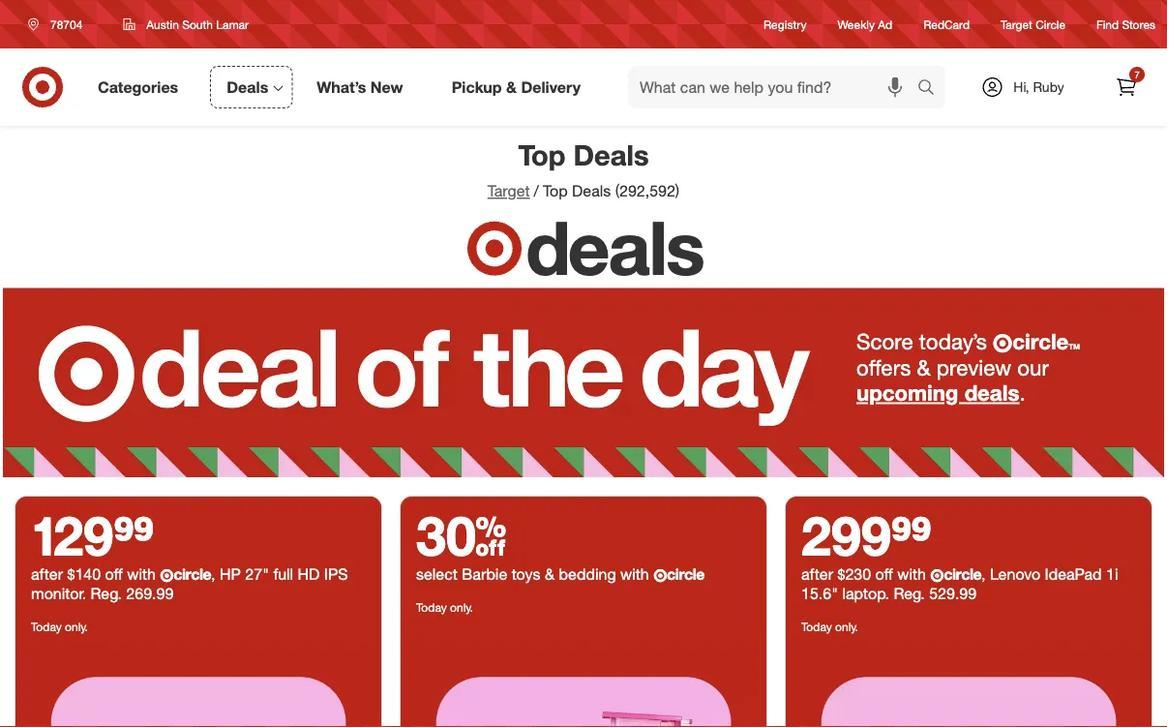 Task type: describe. For each thing, give the bounding box(es) containing it.
south
[[182, 17, 213, 31]]

& inside the score today's ◎ circle tm offers & preview our upcoming deals .
[[918, 354, 931, 380]]

score
[[857, 328, 914, 354]]

What can we help you find? suggestions appear below search field
[[629, 66, 923, 108]]

1 horizontal spatial only.
[[450, 600, 473, 615]]

full
[[273, 565, 294, 584]]

search
[[909, 79, 956, 98]]

what's
[[317, 78, 366, 96]]

search button
[[909, 66, 956, 112]]

ad
[[879, 17, 893, 31]]

toys
[[512, 565, 541, 584]]

30
[[416, 502, 507, 568]]

austin south lamar
[[147, 17, 249, 31]]

target inside top deals target / top deals (292,592)
[[488, 182, 530, 200]]

1 vertical spatial deals
[[574, 138, 649, 172]]

weekly
[[838, 17, 875, 31]]

27"
[[245, 565, 269, 584]]

, for 299 99
[[982, 565, 986, 584]]

after $140 off with
[[31, 565, 160, 584]]

find stores link
[[1097, 16, 1156, 33]]

.
[[1020, 380, 1026, 406]]

today only. for 129 99
[[31, 620, 88, 634]]

78704 button
[[15, 7, 103, 42]]

1 horizontal spatial today only.
[[416, 600, 473, 615]]

today for 129 99
[[31, 620, 62, 634]]

deals inside the score today's ◎ circle tm offers & preview our upcoming deals .
[[965, 380, 1020, 406]]

delivery
[[521, 78, 581, 96]]

, for 129 99
[[211, 565, 216, 584]]

target deal of the day image for after $140 off with
[[15, 642, 382, 727]]

deals link
[[210, 66, 293, 108]]

0 vertical spatial top
[[519, 138, 566, 172]]

preview
[[937, 354, 1012, 380]]

7
[[1135, 68, 1141, 80]]

& inside pickup & delivery link
[[506, 78, 517, 96]]

find
[[1097, 17, 1120, 31]]

off for 129
[[105, 565, 123, 584]]

299 99
[[802, 502, 933, 568]]

target circle
[[1001, 17, 1066, 31]]

only. for 129 99
[[65, 620, 88, 634]]

, lenovo ideapad 1i 15.6" laptop. reg. 529.99
[[802, 565, 1119, 604]]

select
[[416, 565, 458, 584]]

hi, ruby
[[1014, 78, 1065, 95]]

target deal of the day image for after $230 off with
[[786, 642, 1152, 727]]

lenovo
[[991, 565, 1041, 584]]

redcard link
[[924, 16, 970, 33]]

pickup
[[452, 78, 502, 96]]

99 for 129
[[114, 502, 154, 568]]

circle inside the score today's ◎ circle tm offers & preview our upcoming deals .
[[1013, 328, 1069, 354]]

circle for after $230 off with
[[944, 565, 982, 584]]

today for 299 99
[[802, 620, 833, 634]]



Task type: vqa. For each thing, say whether or not it's contained in the screenshot.
off
yes



Task type: locate. For each thing, give the bounding box(es) containing it.
1 horizontal spatial after
[[802, 565, 834, 584]]

$140
[[67, 565, 101, 584]]

top up /
[[519, 138, 566, 172]]

0 horizontal spatial today only.
[[31, 620, 88, 634]]

2 horizontal spatial today
[[802, 620, 833, 634]]

with for 129 99
[[127, 565, 156, 584]]

today only. down monitor.
[[31, 620, 88, 634]]

with
[[127, 565, 156, 584], [621, 565, 650, 584], [898, 565, 927, 584]]

0 horizontal spatial target
[[488, 182, 530, 200]]

circle for after $140 off with
[[174, 565, 211, 584]]

only. down laptop.
[[836, 620, 859, 634]]

0 vertical spatial deals
[[526, 202, 704, 292]]

bedding
[[559, 565, 617, 584]]

129
[[31, 502, 114, 568]]

lamar
[[216, 17, 249, 31]]

austin
[[147, 17, 179, 31]]

1 horizontal spatial today
[[416, 600, 447, 615]]

, hp 27" full hd ips monitor. reg. 269.99
[[31, 565, 348, 604]]

categories link
[[81, 66, 203, 108]]

offers
[[857, 354, 912, 380]]

deals down "(292,592)"
[[526, 202, 704, 292]]

deals
[[526, 202, 704, 292], [965, 380, 1020, 406]]

2 horizontal spatial with
[[898, 565, 927, 584]]

after for 299
[[802, 565, 834, 584]]

hd
[[298, 565, 320, 584]]

0 horizontal spatial today
[[31, 620, 62, 634]]

deals
[[227, 78, 269, 96], [574, 138, 649, 172], [572, 182, 611, 200]]

99
[[114, 502, 154, 568], [892, 502, 933, 568]]

2 after from the left
[[802, 565, 834, 584]]

1 99 from the left
[[114, 502, 154, 568]]

today down 15.6"
[[802, 620, 833, 634]]

7 link
[[1106, 66, 1149, 108]]

upcoming
[[857, 380, 959, 406]]

target deal of the day image for select barbie toys & bedding with
[[401, 642, 767, 727]]

today only. down "select"
[[416, 600, 473, 615]]

pickup & delivery
[[452, 78, 581, 96]]

with right "$230" on the right bottom
[[898, 565, 927, 584]]

0 horizontal spatial &
[[506, 78, 517, 96]]

0 horizontal spatial reg.
[[91, 585, 122, 604]]

select barbie toys & bedding with
[[416, 565, 654, 584]]

0 vertical spatial &
[[506, 78, 517, 96]]

2 horizontal spatial today only.
[[802, 620, 859, 634]]

ideapad
[[1046, 565, 1103, 584]]

529.99
[[930, 585, 977, 604]]

, left hp
[[211, 565, 216, 584]]

circle
[[1036, 17, 1066, 31]]

off
[[105, 565, 123, 584], [876, 565, 894, 584]]

2 horizontal spatial only.
[[836, 620, 859, 634]]

laptop.
[[843, 585, 890, 604]]

only. for 299 99
[[836, 620, 859, 634]]

0 vertical spatial deals
[[227, 78, 269, 96]]

299
[[802, 502, 892, 568]]

pickup & delivery link
[[435, 66, 605, 108]]

2 vertical spatial &
[[545, 565, 555, 584]]

circle for select barbie toys & bedding with
[[667, 565, 705, 584]]

monitor.
[[31, 585, 86, 604]]

today down "select"
[[416, 600, 447, 615]]

after for 129
[[31, 565, 63, 584]]

ruby
[[1034, 78, 1065, 95]]

129 99
[[31, 502, 154, 568]]

weekly ad
[[838, 17, 893, 31]]

what's new link
[[300, 66, 428, 108]]

, left lenovo
[[982, 565, 986, 584]]

today only.
[[416, 600, 473, 615], [31, 620, 88, 634], [802, 620, 859, 634]]

1 after from the left
[[31, 565, 63, 584]]

target image
[[464, 217, 526, 280]]

(292,592)
[[616, 182, 680, 200]]

our
[[1018, 354, 1050, 380]]

15.6"
[[802, 585, 839, 604]]

1 horizontal spatial ,
[[982, 565, 986, 584]]

2 with from the left
[[621, 565, 650, 584]]

2 99 from the left
[[892, 502, 933, 568]]

top deals target / top deals (292,592)
[[488, 138, 680, 200]]

2 off from the left
[[876, 565, 894, 584]]

registry
[[764, 17, 807, 31]]

off up laptop.
[[876, 565, 894, 584]]

today's
[[920, 328, 988, 354]]

registry link
[[764, 16, 807, 33]]

&
[[506, 78, 517, 96], [918, 354, 931, 380], [545, 565, 555, 584]]

target left circle
[[1001, 17, 1033, 31]]

with right bedding
[[621, 565, 650, 584]]

deals down ◎ on the top of the page
[[965, 380, 1020, 406]]

3 with from the left
[[898, 565, 927, 584]]

0 horizontal spatial 99
[[114, 502, 154, 568]]

0 vertical spatial target
[[1001, 17, 1033, 31]]

only.
[[450, 600, 473, 615], [65, 620, 88, 634], [836, 620, 859, 634]]

circle
[[1013, 328, 1069, 354], [174, 565, 211, 584], [667, 565, 705, 584], [944, 565, 982, 584]]

only. down monitor.
[[65, 620, 88, 634]]

1 vertical spatial target
[[488, 182, 530, 200]]

/
[[534, 182, 539, 200]]

deals right /
[[572, 182, 611, 200]]

what's new
[[317, 78, 403, 96]]

1 horizontal spatial 99
[[892, 502, 933, 568]]

with up 269.99
[[127, 565, 156, 584]]

& right toys at the left
[[545, 565, 555, 584]]

today
[[416, 600, 447, 615], [31, 620, 62, 634], [802, 620, 833, 634]]

reg.
[[91, 585, 122, 604], [894, 585, 926, 604]]

1 horizontal spatial &
[[545, 565, 555, 584]]

redcard
[[924, 17, 970, 31]]

target deal of the day image
[[3, 288, 1165, 477], [15, 642, 382, 727], [401, 642, 767, 727], [786, 642, 1152, 727]]

1 vertical spatial top
[[543, 182, 568, 200]]

tm
[[1069, 342, 1081, 351]]

1 with from the left
[[127, 565, 156, 584]]

99 right "$230" on the right bottom
[[892, 502, 933, 568]]

top right /
[[543, 182, 568, 200]]

only. down barbie
[[450, 600, 473, 615]]

deals up "(292,592)"
[[574, 138, 649, 172]]

today only. for 299 99
[[802, 620, 859, 634]]

99 up 269.99
[[114, 502, 154, 568]]

0 horizontal spatial after
[[31, 565, 63, 584]]

find stores
[[1097, 17, 1156, 31]]

today only. down 15.6"
[[802, 620, 859, 634]]

weekly ad link
[[838, 16, 893, 33]]

& right offers
[[918, 354, 931, 380]]

deals down lamar
[[227, 78, 269, 96]]

1 , from the left
[[211, 565, 216, 584]]

1 horizontal spatial off
[[876, 565, 894, 584]]

austin south lamar button
[[111, 7, 262, 42]]

hp
[[220, 565, 241, 584]]

target left /
[[488, 182, 530, 200]]

new
[[371, 78, 403, 96]]

,
[[211, 565, 216, 584], [982, 565, 986, 584]]

1 horizontal spatial with
[[621, 565, 650, 584]]

1 vertical spatial deals
[[965, 380, 1020, 406]]

after up 15.6"
[[802, 565, 834, 584]]

ips
[[324, 565, 348, 584]]

1 horizontal spatial reg.
[[894, 585, 926, 604]]

1 vertical spatial &
[[918, 354, 931, 380]]

reg. inside , hp 27" full hd ips monitor. reg. 269.99
[[91, 585, 122, 604]]

$230
[[838, 565, 872, 584]]

2 horizontal spatial &
[[918, 354, 931, 380]]

1i
[[1107, 565, 1119, 584]]

◎
[[994, 332, 1013, 353]]

with for 299 99
[[898, 565, 927, 584]]

269.99
[[126, 585, 174, 604]]

2 vertical spatial deals
[[572, 182, 611, 200]]

& right pickup
[[506, 78, 517, 96]]

1 horizontal spatial deals
[[965, 380, 1020, 406]]

0 horizontal spatial ,
[[211, 565, 216, 584]]

target link
[[488, 182, 530, 200]]

target
[[1001, 17, 1033, 31], [488, 182, 530, 200]]

2 , from the left
[[982, 565, 986, 584]]

0 horizontal spatial with
[[127, 565, 156, 584]]

0 horizontal spatial off
[[105, 565, 123, 584]]

score today's ◎ circle tm offers & preview our upcoming deals .
[[857, 328, 1081, 406]]

, inside , lenovo ideapad 1i 15.6" laptop. reg. 529.99
[[982, 565, 986, 584]]

1 reg. from the left
[[91, 585, 122, 604]]

, inside , hp 27" full hd ips monitor. reg. 269.99
[[211, 565, 216, 584]]

off right the $140
[[105, 565, 123, 584]]

reg. inside , lenovo ideapad 1i 15.6" laptop. reg. 529.99
[[894, 585, 926, 604]]

after
[[31, 565, 63, 584], [802, 565, 834, 584]]

0 horizontal spatial only.
[[65, 620, 88, 634]]

after $230 off with
[[802, 565, 931, 584]]

after up monitor.
[[31, 565, 63, 584]]

stores
[[1123, 17, 1156, 31]]

reg. right laptop.
[[894, 585, 926, 604]]

categories
[[98, 78, 178, 96]]

today down monitor.
[[31, 620, 62, 634]]

off for 299
[[876, 565, 894, 584]]

barbie
[[462, 565, 508, 584]]

1 horizontal spatial target
[[1001, 17, 1033, 31]]

reg. down after $140 off with
[[91, 585, 122, 604]]

1 off from the left
[[105, 565, 123, 584]]

78704
[[50, 17, 83, 31]]

top
[[519, 138, 566, 172], [543, 182, 568, 200]]

hi,
[[1014, 78, 1030, 95]]

target circle link
[[1001, 16, 1066, 33]]

0 horizontal spatial deals
[[526, 202, 704, 292]]

2 reg. from the left
[[894, 585, 926, 604]]

99 for 299
[[892, 502, 933, 568]]



